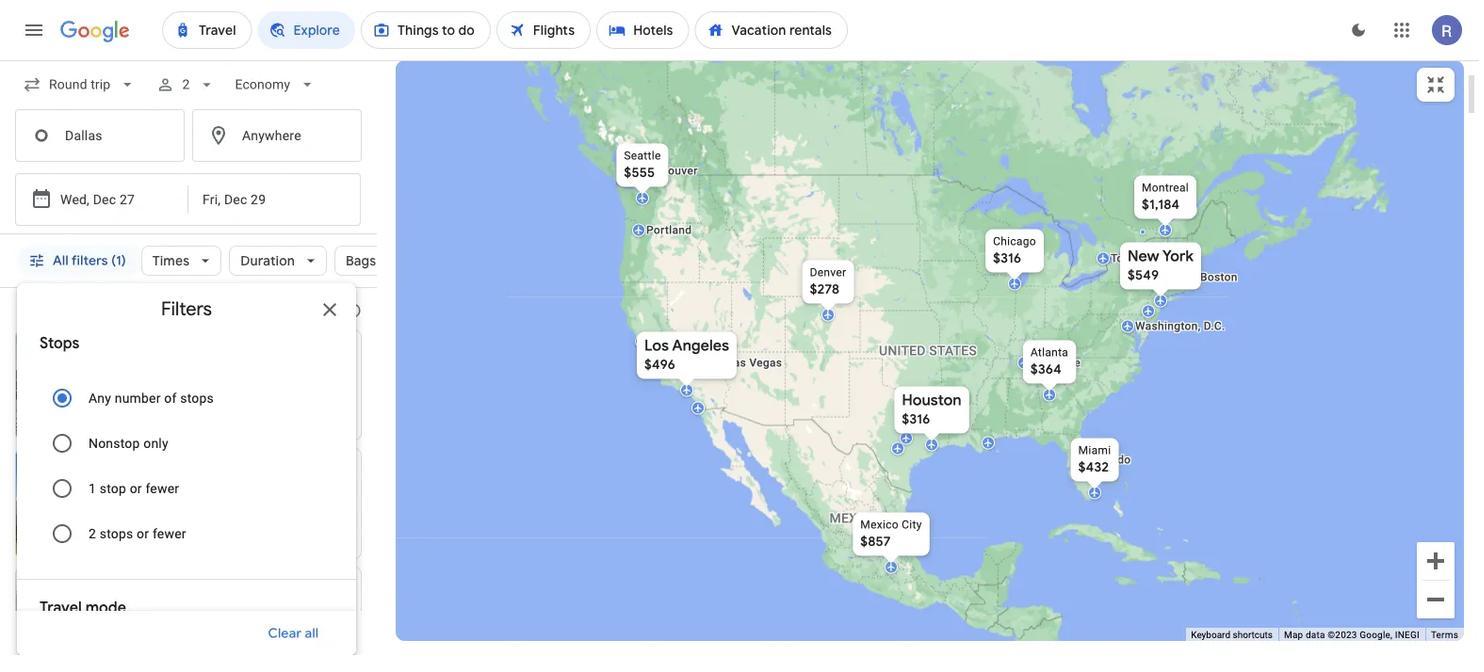 Task type: locate. For each thing, give the bounding box(es) containing it.
1 vertical spatial 2
[[89, 526, 96, 542]]

0 vertical spatial houston
[[902, 391, 962, 410]]

houston up united icon
[[142, 464, 202, 483]]

2 inside popup button
[[182, 77, 190, 92]]

0 horizontal spatial stops
[[100, 526, 133, 542]]

clear all button
[[245, 611, 341, 657]]

nonstop for spirit image
[[165, 603, 216, 619]]

houston inside map 'region'
[[902, 391, 962, 410]]

2 for 2 stops or fewer
[[89, 526, 96, 542]]

2
[[182, 77, 190, 92], [89, 526, 96, 542]]

all
[[305, 626, 318, 643]]

$316 inside chicago $316
[[993, 250, 1021, 267]]

duration button
[[229, 238, 327, 284]]

stops
[[40, 334, 80, 353]]

496 us dollars text field containing $496
[[644, 357, 675, 374]]

0 vertical spatial nonstop
[[89, 436, 140, 451]]

denver
[[810, 266, 846, 279]]

0 horizontal spatial 316 us dollars text field
[[902, 411, 930, 428]]

None field
[[15, 68, 144, 102], [227, 68, 324, 102], [15, 68, 144, 102], [227, 68, 324, 102]]

of
[[164, 391, 177, 406]]

$316 down chicago
[[993, 250, 1021, 267]]

washington,
[[1135, 320, 1201, 333]]

fewer
[[146, 481, 179, 497], [153, 526, 186, 542]]

2 vertical spatial nonstop
[[165, 603, 216, 619]]

1 horizontal spatial $316
[[993, 250, 1021, 267]]

portland
[[646, 224, 692, 237]]

857 US dollars text field
[[860, 534, 891, 551]]

or down united icon
[[137, 526, 149, 542]]

1 horizontal spatial 496 us dollars text field
[[644, 357, 675, 374]]

$278
[[810, 281, 840, 298]]

nonstop left the 3
[[165, 603, 216, 619]]

orlando
[[1089, 454, 1131, 467]]

0 horizontal spatial 2
[[89, 526, 96, 542]]

1 vertical spatial 316 us dollars text field
[[902, 411, 930, 428]]

travel mode
[[40, 599, 126, 618]]

change appearance image
[[1336, 8, 1381, 53]]

$549
[[1128, 267, 1159, 284]]

$316
[[993, 250, 1021, 267], [902, 411, 930, 428]]

0 vertical spatial fewer
[[146, 481, 179, 497]]

inegi
[[1395, 630, 1420, 641]]

None text field
[[15, 109, 185, 162]]

$316 for chicago
[[993, 250, 1021, 267]]

316 us dollars text field for houston
[[902, 411, 930, 428]]

1 stop or fewer
[[89, 481, 179, 497]]

mexico up "$857"
[[830, 511, 879, 526]]

(1)
[[111, 252, 126, 269]]

times button
[[141, 238, 222, 284]]

0 horizontal spatial $316
[[902, 411, 930, 428]]

 image
[[220, 602, 224, 621]]

usd
[[289, 626, 315, 643]]

1184 US dollars text field
[[1142, 196, 1180, 213]]

united states
[[879, 343, 977, 359]]

0 vertical spatial 2
[[182, 77, 190, 92]]

hr
[[239, 603, 251, 619]]

$1,184
[[1142, 196, 1180, 213]]

or for stops
[[137, 526, 149, 542]]

1 vertical spatial fewer
[[153, 526, 186, 542]]

3 hr 33 min
[[227, 603, 295, 619]]

$316 inside "houston $316"
[[902, 411, 930, 428]]

number
[[115, 391, 161, 406]]

mexico up 857 us dollars text field
[[860, 519, 899, 532]]

usd button
[[253, 619, 330, 649]]

any
[[89, 391, 111, 406]]

san francisco
[[649, 335, 724, 348]]

united
[[879, 343, 926, 359]]

0 vertical spatial stops
[[180, 391, 214, 406]]

316 us dollars text field down chicago
[[993, 250, 1021, 267]]

nonstop
[[89, 436, 140, 451], [165, 485, 216, 500], [165, 603, 216, 619]]

york
[[1162, 247, 1194, 266]]

$364
[[1031, 361, 1062, 378]]

houston for houston
[[142, 464, 202, 483]]

fewer down united icon
[[153, 526, 186, 542]]

states
[[929, 343, 977, 359]]

filters
[[161, 297, 212, 321]]

shortcuts
[[1233, 630, 1273, 641]]

1 vertical spatial stops
[[100, 526, 133, 542]]

none text field inside 'filters' form
[[15, 109, 185, 162]]

washington, d.c.
[[1135, 320, 1225, 333]]

mexico inside mexico city $857
[[860, 519, 899, 532]]

0 vertical spatial $316
[[993, 250, 1021, 267]]

miami
[[1078, 444, 1111, 457]]

or
[[130, 481, 142, 497], [137, 526, 149, 542]]

montreal
[[1142, 181, 1189, 195]]

1 horizontal spatial 316 us dollars text field
[[993, 250, 1021, 267]]

496 us dollars text field down los
[[644, 357, 675, 374]]

316 us dollars text field down united states
[[902, 411, 930, 428]]

0 vertical spatial 496 us dollars text field
[[644, 357, 675, 374]]

las
[[727, 357, 746, 370]]

fewer down the only
[[146, 481, 179, 497]]

houston down united states
[[902, 391, 962, 410]]

stops
[[180, 391, 214, 406], [100, 526, 133, 542]]

0 vertical spatial 316 us dollars text field
[[993, 250, 1021, 267]]

Where to? text field
[[192, 109, 362, 162]]

1 horizontal spatial 2
[[182, 77, 190, 92]]

2 for 2
[[182, 77, 190, 92]]

1 vertical spatial houston
[[142, 464, 202, 483]]

1 vertical spatial nonstop
[[165, 485, 216, 500]]

any number of stops
[[89, 391, 214, 406]]

1 vertical spatial $316
[[902, 411, 930, 428]]

or for stop
[[130, 481, 142, 497]]

0 horizontal spatial 496 us dollars text field
[[315, 649, 346, 657]]

vancouver
[[642, 164, 698, 178]]

vegas
[[749, 357, 782, 370]]

555 US dollars text field
[[624, 164, 655, 181]]

316 us dollars text field for chicago
[[993, 250, 1021, 267]]

denver $278
[[810, 266, 846, 298]]

0 horizontal spatial houston
[[142, 464, 202, 483]]

stops down stop
[[100, 526, 133, 542]]

loading results progress bar
[[0, 60, 1479, 64]]

keyboard shortcuts button
[[1191, 629, 1273, 642]]

nonstop for united icon
[[165, 485, 216, 500]]

houston for houston $316
[[902, 391, 962, 410]]

all filters (1) button
[[17, 238, 141, 284]]

$857
[[860, 534, 891, 551]]

316 US dollars text field
[[993, 250, 1021, 267], [902, 411, 930, 428]]

all filters (1)
[[53, 252, 126, 269]]

los angeles $496
[[644, 336, 729, 374]]

bags button
[[334, 238, 408, 284]]

278 US dollars text field
[[810, 281, 840, 298]]

0 vertical spatial or
[[130, 481, 142, 497]]

mexico
[[830, 511, 879, 526], [860, 519, 899, 532]]

$496
[[644, 357, 675, 374]]

1
[[89, 481, 96, 497]]

stops right of on the left bottom of page
[[180, 391, 214, 406]]

view smaller map image
[[1425, 73, 1447, 96]]

1 vertical spatial or
[[137, 526, 149, 542]]

spirit image
[[142, 604, 157, 619]]

about
[[235, 304, 267, 318]]

432 US dollars text field
[[1078, 459, 1109, 476]]

$316 down united states
[[902, 411, 930, 428]]

or left united icon
[[130, 481, 142, 497]]

496 US dollars text field
[[644, 357, 675, 374], [315, 649, 346, 657]]

miami $432
[[1078, 444, 1111, 476]]

496 us dollars text field down all
[[315, 649, 346, 657]]

nonstop left the only
[[89, 436, 140, 451]]

nashville
[[1032, 357, 1081, 370]]

about these results
[[235, 304, 338, 318]]

san
[[649, 335, 669, 348]]

2 inside stops option group
[[89, 526, 96, 542]]

nonstop right united icon
[[165, 485, 216, 500]]

3
[[227, 603, 235, 619]]

1 horizontal spatial houston
[[902, 391, 962, 410]]



Task type: describe. For each thing, give the bounding box(es) containing it.
1 vertical spatial 496 us dollars text field
[[315, 649, 346, 657]]

main menu image
[[23, 19, 45, 41]]

these
[[270, 304, 299, 318]]

terms
[[1431, 630, 1458, 641]]

times
[[152, 252, 190, 269]]

33
[[254, 603, 269, 619]]

new
[[1128, 247, 1159, 266]]

clear all
[[268, 626, 318, 643]]

d.c.
[[1204, 320, 1225, 333]]

$555
[[624, 164, 655, 181]]

close dialog image
[[318, 299, 341, 321]]

clear
[[268, 626, 301, 643]]

fewer for 2 stops or fewer
[[153, 526, 186, 542]]

new york $549
[[1128, 247, 1194, 284]]

keyboard shortcuts
[[1191, 630, 1273, 641]]

fewer for 1 stop or fewer
[[146, 481, 179, 497]]

mexico city $857
[[860, 519, 922, 551]]

about these results image
[[331, 288, 376, 334]]

keyboard
[[1191, 630, 1230, 641]]

duration
[[240, 252, 295, 269]]

seattle $555
[[624, 149, 661, 181]]

united image
[[142, 485, 157, 500]]

Return text field
[[203, 174, 297, 225]]

chicago $316
[[993, 235, 1036, 267]]

seattle
[[624, 149, 661, 163]]

map data ©2023 google, inegi
[[1284, 630, 1420, 641]]

city
[[902, 519, 922, 532]]

las vegas
[[727, 357, 782, 370]]

min
[[273, 603, 295, 619]]

houston $316
[[902, 391, 962, 428]]

1 horizontal spatial stops
[[180, 391, 214, 406]]

mexico for mexico
[[830, 511, 879, 526]]

bags
[[346, 252, 376, 269]]

atlanta $364
[[1031, 346, 1069, 378]]

francisco
[[672, 335, 724, 348]]

los
[[644, 336, 669, 356]]

Departure text field
[[60, 174, 147, 225]]

2 stops or fewer
[[89, 526, 186, 542]]

stop
[[100, 481, 126, 497]]

only
[[143, 436, 168, 451]]

filters form
[[0, 60, 377, 235]]

mode
[[85, 599, 126, 618]]

map region
[[266, 56, 1472, 657]]

chicago
[[993, 235, 1036, 248]]

google,
[[1360, 630, 1393, 641]]

364 US dollars text field
[[1031, 361, 1062, 378]]

549 US dollars text field
[[1128, 267, 1159, 284]]

$316 for houston
[[902, 411, 930, 428]]

filters
[[72, 252, 108, 269]]

nonstop inside stops option group
[[89, 436, 140, 451]]

results
[[302, 304, 338, 318]]

montreal $1,184
[[1142, 181, 1189, 213]]

atlanta
[[1031, 346, 1069, 359]]

©2023
[[1328, 630, 1357, 641]]

data
[[1306, 630, 1325, 641]]

travel
[[40, 599, 82, 618]]

map
[[1284, 630, 1303, 641]]

toronto
[[1111, 252, 1151, 265]]

all
[[53, 252, 69, 269]]

stops option group
[[40, 376, 334, 557]]

$432
[[1078, 459, 1109, 476]]

2 button
[[148, 62, 224, 107]]

terms link
[[1431, 630, 1458, 641]]

mexico for mexico city $857
[[860, 519, 899, 532]]

nonstop only
[[89, 436, 168, 451]]

boston
[[1200, 271, 1238, 284]]

angeles
[[672, 336, 729, 356]]



Task type: vqa. For each thing, say whether or not it's contained in the screenshot.
"VEGAS"
yes



